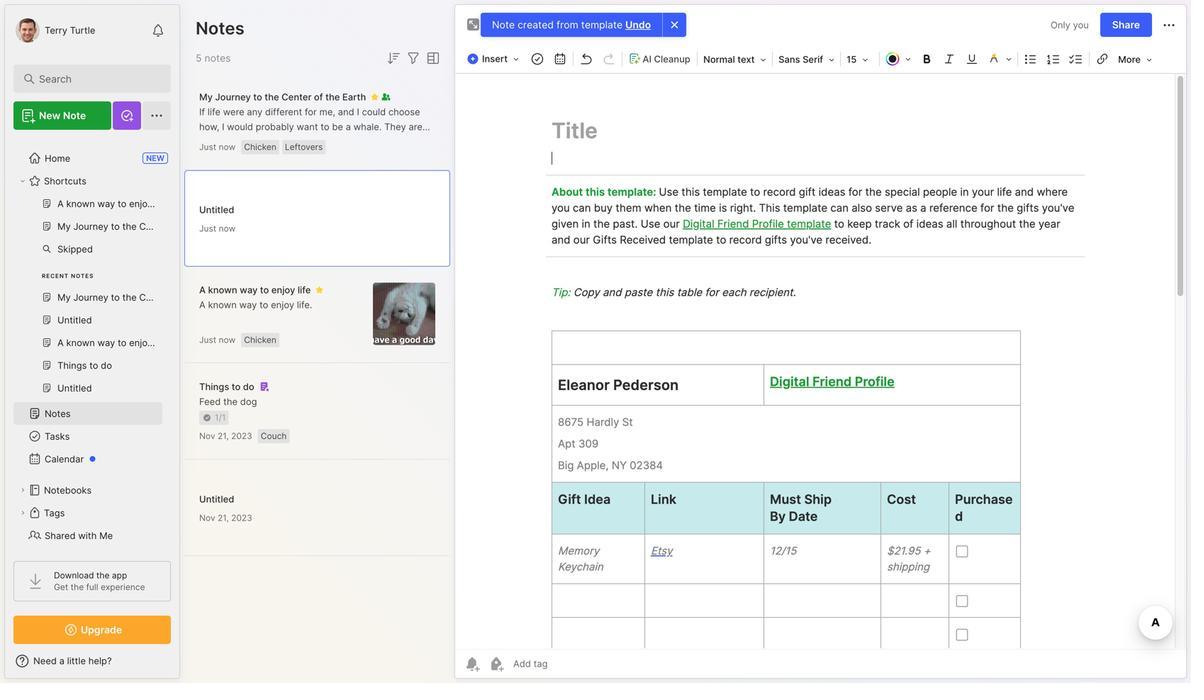 Task type: describe. For each thing, give the bounding box(es) containing it.
cleanup
[[654, 54, 691, 65]]

tasks
[[45, 431, 70, 442]]

terry
[[45, 25, 67, 36]]

normal
[[704, 54, 736, 65]]

from
[[557, 19, 579, 31]]

want
[[297, 121, 318, 132]]

shared with me
[[45, 530, 113, 541]]

undo image
[[577, 49, 597, 69]]

add tag image
[[488, 656, 505, 673]]

template
[[582, 19, 623, 31]]

my journey to the center of the earth
[[199, 92, 366, 103]]

WHAT'S NEW field
[[5, 650, 179, 673]]

dog
[[240, 396, 257, 407]]

2 2023 from the top
[[231, 513, 252, 523]]

a inside the if life were any different for me, and i could choose how, i would probably want to be a whale. they are the largest mammal on earth and masters of their vast d...
[[346, 121, 351, 132]]

0 horizontal spatial i
[[222, 121, 225, 132]]

d...
[[220, 151, 234, 162]]

known for a known way to enjoy life.
[[208, 299, 237, 310]]

Search text field
[[39, 72, 152, 86]]

feed the dog
[[199, 396, 257, 407]]

notebooks
[[44, 485, 92, 496]]

1 2023 from the top
[[231, 431, 252, 441]]

1 horizontal spatial life
[[298, 284, 311, 295]]

shortcuts button
[[13, 170, 162, 192]]

0 vertical spatial notes
[[196, 18, 245, 39]]

download the app get the full experience
[[54, 570, 145, 592]]

to inside the if life were any different for me, and i could choose how, i would probably want to be a whale. they are the largest mammal on earth and masters of their vast d...
[[321, 121, 330, 132]]

new note
[[39, 110, 86, 122]]

full
[[86, 582, 98, 592]]

tags
[[44, 507, 65, 518]]

largest
[[216, 136, 246, 147]]

known for a known way to enjoy life
[[208, 284, 237, 295]]

shared
[[45, 530, 76, 541]]

just now for known
[[199, 335, 236, 345]]

shortcuts
[[44, 175, 86, 186]]

0 vertical spatial of
[[314, 92, 323, 103]]

share
[[1113, 19, 1141, 31]]

2 now from the top
[[219, 223, 236, 234]]

the up full
[[96, 570, 110, 581]]

new
[[146, 154, 165, 163]]

Insert field
[[464, 49, 527, 69]]

to up any on the left top of the page
[[253, 92, 262, 103]]

serif
[[803, 54, 824, 65]]

notebook
[[538, 19, 580, 30]]

me
[[99, 530, 113, 541]]

2 just from the top
[[199, 223, 216, 234]]

calendar
[[45, 454, 84, 465]]

a known way to enjoy life.
[[199, 299, 312, 310]]

undo
[[626, 19, 652, 31]]

1 nov 21, 2023 from the top
[[199, 431, 252, 441]]

only you
[[1051, 19, 1090, 30]]

only
[[1051, 19, 1071, 30]]

do
[[243, 381, 254, 392]]

first
[[516, 19, 535, 30]]

need a little help?
[[33, 656, 112, 667]]

different
[[265, 106, 302, 117]]

earth inside the if life were any different for me, and i could choose how, i would probably want to be a whale. they are the largest mammal on earth and masters of their vast d...
[[301, 136, 325, 147]]

0 vertical spatial note
[[492, 19, 515, 31]]

undo link
[[626, 19, 652, 31]]

Highlight field
[[984, 49, 1017, 69]]

first notebook button
[[499, 15, 583, 35]]

expand notebooks image
[[18, 486, 27, 494]]

journey
[[215, 92, 251, 103]]

ai cleanup button
[[624, 49, 696, 69]]

chicken for to
[[244, 335, 277, 345]]

home
[[45, 153, 70, 164]]

task image
[[528, 49, 548, 69]]

a for a known way to enjoy life.
[[199, 299, 206, 310]]

Note Editor text field
[[455, 73, 1187, 649]]

are
[[409, 121, 423, 132]]

shared with me link
[[13, 524, 162, 547]]

italic image
[[940, 49, 960, 69]]

tags button
[[13, 502, 162, 524]]

experience
[[101, 582, 145, 592]]

center
[[282, 92, 312, 103]]

need
[[33, 656, 57, 667]]

just for my
[[199, 142, 216, 152]]

sans
[[779, 54, 801, 65]]

the up different
[[265, 92, 279, 103]]

notebooks link
[[13, 479, 162, 502]]

expand note image
[[465, 16, 482, 33]]

notes
[[205, 52, 231, 64]]

Font color field
[[882, 49, 916, 69]]

expand tags image
[[18, 509, 27, 517]]

insert link image
[[1093, 49, 1113, 69]]

Sort options field
[[385, 50, 402, 67]]

choose
[[389, 106, 420, 117]]

help?
[[88, 656, 112, 667]]

life.
[[297, 299, 312, 310]]

More actions field
[[1161, 16, 1178, 34]]

5 notes
[[196, 52, 231, 64]]

any
[[247, 106, 263, 117]]

Font size field
[[843, 50, 878, 70]]

add a reminder image
[[464, 656, 481, 673]]

couch
[[261, 431, 287, 441]]

new
[[39, 110, 61, 122]]

1 vertical spatial and
[[327, 136, 344, 147]]

bold image
[[917, 49, 937, 69]]

first notebook
[[516, 19, 580, 30]]

Font family field
[[775, 50, 839, 70]]

whale.
[[354, 121, 382, 132]]

the up me,
[[326, 92, 340, 103]]

they
[[385, 121, 406, 132]]

a inside field
[[59, 656, 65, 667]]

notes link
[[13, 402, 162, 425]]

their
[[395, 136, 415, 147]]

recent notes
[[42, 272, 94, 280]]

the inside the if life were any different for me, and i could choose how, i would probably want to be a whale. they are the largest mammal on earth and masters of their vast d...
[[199, 136, 214, 147]]

1 nov from the top
[[199, 431, 215, 441]]

Add filters field
[[405, 50, 422, 67]]

things
[[199, 381, 229, 392]]

checklist image
[[1067, 49, 1087, 69]]

2 nov 21, 2023 from the top
[[199, 513, 252, 523]]

sans serif
[[779, 54, 824, 65]]

get
[[54, 582, 68, 592]]

note created from template undo
[[492, 19, 652, 31]]

could
[[362, 106, 386, 117]]



Task type: vqa. For each thing, say whether or not it's contained in the screenshot.
A Just
yes



Task type: locate. For each thing, give the bounding box(es) containing it.
recent notes group
[[13, 192, 162, 408]]

2 21, from the top
[[218, 513, 229, 523]]

0 vertical spatial just now
[[199, 142, 236, 152]]

of inside the if life were any different for me, and i could choose how, i would probably want to be a whale. they are the largest mammal on earth and masters of their vast d...
[[384, 136, 393, 147]]

3 just from the top
[[199, 335, 216, 345]]

0 horizontal spatial earth
[[301, 136, 325, 147]]

earth up could
[[343, 92, 366, 103]]

notes inside group
[[71, 272, 94, 280]]

now up a known way to enjoy life at the left of the page
[[219, 223, 236, 234]]

now right vast
[[219, 142, 236, 152]]

notes up notes
[[196, 18, 245, 39]]

1 vertical spatial just now
[[199, 223, 236, 234]]

things to do
[[199, 381, 254, 392]]

you
[[1074, 19, 1090, 30]]

vast
[[199, 151, 218, 162]]

main element
[[0, 0, 184, 683]]

underline image
[[963, 49, 983, 69]]

numbered list image
[[1044, 49, 1064, 69]]

1 vertical spatial way
[[239, 299, 257, 310]]

2 vertical spatial notes
[[45, 408, 71, 419]]

2 nov from the top
[[199, 513, 215, 523]]

normal text
[[704, 54, 755, 65]]

upgrade
[[81, 624, 122, 636]]

be
[[332, 121, 343, 132]]

to down a known way to enjoy life at the left of the page
[[260, 299, 268, 310]]

0 vertical spatial life
[[208, 106, 221, 117]]

to left be
[[321, 121, 330, 132]]

nov 21, 2023
[[199, 431, 252, 441], [199, 513, 252, 523]]

mammal
[[249, 136, 285, 147]]

tree inside main element
[[5, 138, 179, 578]]

0 horizontal spatial note
[[63, 110, 86, 122]]

notes up tasks
[[45, 408, 71, 419]]

masters
[[346, 136, 381, 147]]

1 21, from the top
[[218, 431, 229, 441]]

feed
[[199, 396, 221, 407]]

1 horizontal spatial earth
[[343, 92, 366, 103]]

enjoy left life.
[[271, 299, 294, 310]]

Account field
[[13, 16, 95, 45]]

app
[[112, 570, 127, 581]]

2 horizontal spatial notes
[[196, 18, 245, 39]]

0 horizontal spatial of
[[314, 92, 323, 103]]

life right if
[[208, 106, 221, 117]]

3 just now from the top
[[199, 335, 236, 345]]

0 vertical spatial 2023
[[231, 431, 252, 441]]

2 vertical spatial now
[[219, 335, 236, 345]]

1 vertical spatial a
[[199, 299, 206, 310]]

View options field
[[422, 50, 442, 67]]

0 vertical spatial a
[[199, 284, 206, 295]]

2 vertical spatial just now
[[199, 335, 236, 345]]

i right how,
[[222, 121, 225, 132]]

Add tag field
[[512, 658, 619, 670]]

ai
[[643, 54, 652, 65]]

untitled inside button
[[609, 19, 643, 30]]

note window element
[[455, 4, 1188, 682]]

chicken down a known way to enjoy life.
[[244, 335, 277, 345]]

0 horizontal spatial life
[[208, 106, 221, 117]]

0 vertical spatial a
[[346, 121, 351, 132]]

a right be
[[346, 121, 351, 132]]

now for known
[[219, 335, 236, 345]]

1 now from the top
[[219, 142, 236, 152]]

more actions image
[[1161, 17, 1178, 34]]

and up be
[[338, 106, 355, 117]]

1 vertical spatial of
[[384, 136, 393, 147]]

1 vertical spatial known
[[208, 299, 237, 310]]

for
[[305, 106, 317, 117]]

untitled button
[[592, 15, 646, 35]]

a up a known way to enjoy life.
[[199, 284, 206, 295]]

recent
[[42, 272, 69, 280]]

0 horizontal spatial a
[[59, 656, 65, 667]]

to left the do
[[232, 381, 241, 392]]

if life were any different for me, and i could choose how, i would probably want to be a whale. they are the largest mammal on earth and masters of their vast d...
[[199, 106, 423, 162]]

0 vertical spatial 21,
[[218, 431, 229, 441]]

1 just now from the top
[[199, 142, 236, 152]]

the down things to do
[[223, 396, 238, 407]]

1 vertical spatial earth
[[301, 136, 325, 147]]

2 chicken from the top
[[244, 335, 277, 345]]

2 known from the top
[[208, 299, 237, 310]]

1 vertical spatial notes
[[71, 272, 94, 280]]

a for a known way to enjoy life
[[199, 284, 206, 295]]

to
[[253, 92, 262, 103], [321, 121, 330, 132], [260, 284, 269, 295], [260, 299, 268, 310], [232, 381, 241, 392]]

life
[[208, 106, 221, 117], [298, 284, 311, 295]]

note right new in the top left of the page
[[63, 110, 86, 122]]

0 vertical spatial enjoy
[[272, 284, 295, 295]]

share button
[[1101, 13, 1153, 37]]

now for journey
[[219, 142, 236, 152]]

1 vertical spatial untitled
[[199, 204, 234, 215]]

1 vertical spatial i
[[222, 121, 225, 132]]

chicken for any
[[244, 142, 277, 152]]

click to collapse image
[[179, 657, 190, 674]]

1 horizontal spatial i
[[357, 106, 360, 117]]

2 just now from the top
[[199, 223, 236, 234]]

1 vertical spatial enjoy
[[271, 299, 294, 310]]

bulleted list image
[[1022, 49, 1042, 69]]

1 vertical spatial 21,
[[218, 513, 229, 523]]

way down a known way to enjoy life at the left of the page
[[239, 299, 257, 310]]

0 vertical spatial way
[[240, 284, 258, 295]]

a left little at the bottom left of page
[[59, 656, 65, 667]]

tree containing home
[[5, 138, 179, 578]]

the
[[265, 92, 279, 103], [326, 92, 340, 103], [199, 136, 214, 147], [223, 396, 238, 407], [96, 570, 110, 581], [71, 582, 84, 592]]

1 horizontal spatial notes
[[71, 272, 94, 280]]

a
[[346, 121, 351, 132], [59, 656, 65, 667]]

2 vertical spatial untitled
[[199, 494, 234, 505]]

15
[[847, 54, 857, 65]]

the down download
[[71, 582, 84, 592]]

1 enjoy from the top
[[272, 284, 295, 295]]

1 vertical spatial nov 21, 2023
[[199, 513, 252, 523]]

Heading level field
[[700, 50, 771, 70]]

way up a known way to enjoy life.
[[240, 284, 258, 295]]

a down a known way to enjoy life at the left of the page
[[199, 299, 206, 310]]

earth
[[343, 92, 366, 103], [301, 136, 325, 147]]

0 vertical spatial nov
[[199, 431, 215, 441]]

note
[[492, 19, 515, 31], [63, 110, 86, 122]]

upgrade button
[[13, 616, 171, 644]]

way for life.
[[239, 299, 257, 310]]

text
[[738, 54, 755, 65]]

known up a known way to enjoy life.
[[208, 284, 237, 295]]

1 known from the top
[[208, 284, 237, 295]]

now down a known way to enjoy life.
[[219, 335, 236, 345]]

none search field inside main element
[[39, 70, 152, 87]]

would
[[227, 121, 253, 132]]

of down the they
[[384, 136, 393, 147]]

1 horizontal spatial of
[[384, 136, 393, 147]]

notes right recent
[[71, 272, 94, 280]]

1 vertical spatial a
[[59, 656, 65, 667]]

a known way to enjoy life
[[199, 284, 311, 295]]

0 vertical spatial and
[[338, 106, 355, 117]]

1 vertical spatial nov
[[199, 513, 215, 523]]

1 a from the top
[[199, 284, 206, 295]]

0 vertical spatial chicken
[[244, 142, 277, 152]]

3 now from the top
[[219, 335, 236, 345]]

known down a known way to enjoy life at the left of the page
[[208, 299, 237, 310]]

enjoy for life.
[[271, 299, 294, 310]]

were
[[223, 106, 245, 117]]

1 vertical spatial 2023
[[231, 513, 252, 523]]

5
[[196, 52, 202, 64]]

2 enjoy from the top
[[271, 299, 294, 310]]

1 vertical spatial just
[[199, 223, 216, 234]]

0 vertical spatial nov 21, 2023
[[199, 431, 252, 441]]

1 vertical spatial note
[[63, 110, 86, 122]]

just now for journey
[[199, 142, 236, 152]]

1 chicken from the top
[[244, 142, 277, 152]]

0 vertical spatial i
[[357, 106, 360, 117]]

2 a from the top
[[199, 299, 206, 310]]

the up vast
[[199, 136, 214, 147]]

just for a
[[199, 335, 216, 345]]

note left first
[[492, 19, 515, 31]]

my
[[199, 92, 213, 103]]

little
[[67, 656, 86, 667]]

a
[[199, 284, 206, 295], [199, 299, 206, 310]]

way for life
[[240, 284, 258, 295]]

download
[[54, 570, 94, 581]]

terry turtle
[[45, 25, 95, 36]]

1/1
[[215, 412, 226, 423]]

earth down want
[[301, 136, 325, 147]]

untitled
[[609, 19, 643, 30], [199, 204, 234, 215], [199, 494, 234, 505]]

1 vertical spatial chicken
[[244, 335, 277, 345]]

more
[[1119, 54, 1142, 65]]

More field
[[1115, 50, 1157, 70]]

None search field
[[39, 70, 152, 87]]

now
[[219, 142, 236, 152], [219, 223, 236, 234], [219, 335, 236, 345]]

created
[[518, 19, 554, 31]]

leftovers
[[285, 142, 323, 152]]

known
[[208, 284, 237, 295], [208, 299, 237, 310]]

1 horizontal spatial a
[[346, 121, 351, 132]]

with
[[78, 530, 97, 541]]

calendar button
[[13, 448, 162, 470]]

enjoy for life
[[272, 284, 295, 295]]

1 vertical spatial life
[[298, 284, 311, 295]]

how,
[[199, 121, 220, 132]]

tree
[[5, 138, 179, 578]]

on
[[288, 136, 299, 147]]

1 vertical spatial now
[[219, 223, 236, 234]]

and down be
[[327, 136, 344, 147]]

2023
[[231, 431, 252, 441], [231, 513, 252, 523]]

0 vertical spatial now
[[219, 142, 236, 152]]

life up life.
[[298, 284, 311, 295]]

life inside the if life were any different for me, and i could choose how, i would probably want to be a whale. they are the largest mammal on earth and masters of their vast d...
[[208, 106, 221, 117]]

enjoy up a known way to enjoy life.
[[272, 284, 295, 295]]

1 horizontal spatial note
[[492, 19, 515, 31]]

i left could
[[357, 106, 360, 117]]

enjoy
[[272, 284, 295, 295], [271, 299, 294, 310]]

2 vertical spatial just
[[199, 335, 216, 345]]

just
[[199, 142, 216, 152], [199, 223, 216, 234], [199, 335, 216, 345]]

note inside main element
[[63, 110, 86, 122]]

to up a known way to enjoy life.
[[260, 284, 269, 295]]

0 vertical spatial just
[[199, 142, 216, 152]]

calendar event image
[[551, 49, 570, 69]]

me,
[[320, 106, 336, 117]]

0 horizontal spatial notes
[[45, 408, 71, 419]]

chicken down probably
[[244, 142, 277, 152]]

and
[[338, 106, 355, 117], [327, 136, 344, 147]]

add filters image
[[405, 50, 422, 67]]

insert
[[482, 53, 508, 64]]

0 vertical spatial untitled
[[609, 19, 643, 30]]

if
[[199, 106, 205, 117]]

way
[[240, 284, 258, 295], [239, 299, 257, 310]]

turtle
[[70, 25, 95, 36]]

probably
[[256, 121, 294, 132]]

of up for
[[314, 92, 323, 103]]

thumbnail image
[[373, 283, 436, 345]]

chicken
[[244, 142, 277, 152], [244, 335, 277, 345]]

0 vertical spatial earth
[[343, 92, 366, 103]]

1 just from the top
[[199, 142, 216, 152]]

tasks button
[[13, 425, 162, 448]]

0 vertical spatial known
[[208, 284, 237, 295]]



